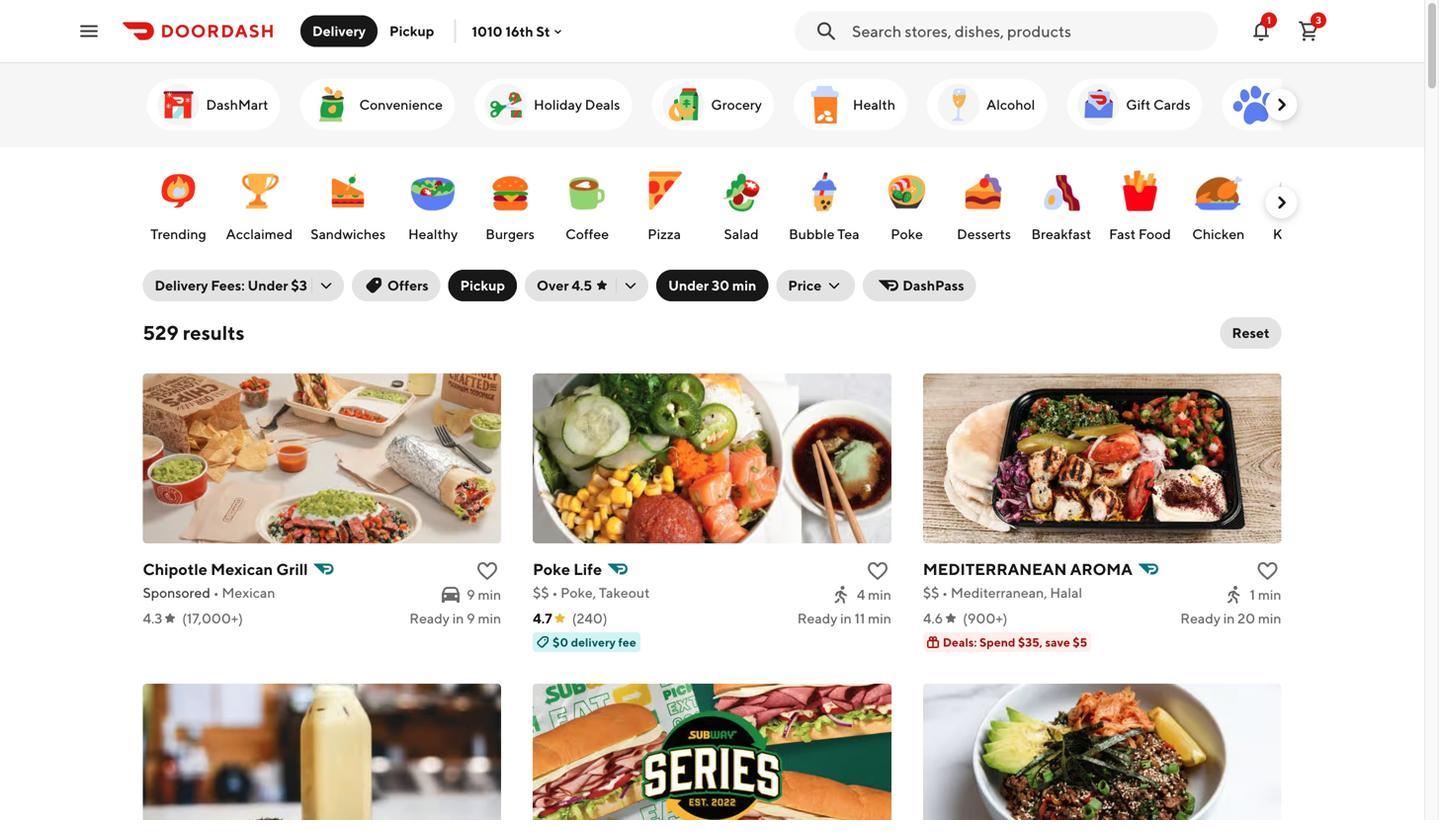 Task type: describe. For each thing, give the bounding box(es) containing it.
pizza
[[648, 226, 681, 242]]

sandwiches
[[311, 226, 386, 242]]

529 results
[[143, 321, 245, 345]]

over 4.5 button
[[525, 270, 649, 302]]

chipotle
[[143, 560, 208, 579]]

click to add this store to your saved list image for chipotle mexican grill
[[476, 560, 499, 583]]

korean
[[1273, 226, 1319, 242]]

2 9 from the top
[[467, 611, 475, 627]]

in for poke life
[[841, 611, 852, 627]]

gift cards
[[1126, 96, 1191, 113]]

pets image
[[1231, 81, 1278, 129]]

$0 delivery fee
[[553, 636, 637, 650]]

click to add this store to your saved list image
[[1256, 560, 1280, 583]]

offers button
[[352, 270, 441, 302]]

halal
[[1050, 585, 1083, 601]]

burgers
[[486, 226, 535, 242]]

4
[[857, 587, 866, 603]]

mediterranean,
[[951, 585, 1048, 601]]

delivery button
[[301, 15, 378, 47]]

delivery for delivery fees: under $3
[[155, 277, 208, 294]]

save
[[1046, 636, 1071, 650]]

1010
[[472, 23, 503, 39]]

1010 16th st button
[[472, 23, 566, 39]]

notification bell image
[[1250, 19, 1274, 43]]

delivery for delivery
[[312, 23, 366, 39]]

$$ • poke, takeout
[[533, 585, 650, 601]]

529
[[143, 321, 179, 345]]

deals: spend $35, save $5
[[943, 636, 1088, 650]]

fast
[[1110, 226, 1136, 242]]

20
[[1238, 611, 1256, 627]]

poke life
[[533, 560, 602, 579]]

holiday deals
[[534, 96, 620, 113]]

delivery
[[571, 636, 616, 650]]

$35,
[[1018, 636, 1043, 650]]

$5
[[1073, 636, 1088, 650]]

4.5
[[572, 277, 592, 294]]

$$ for mediterranean aroma
[[923, 585, 940, 601]]

1 horizontal spatial pickup button
[[449, 270, 517, 302]]

9 min
[[467, 587, 501, 603]]

coffee
[[566, 226, 609, 242]]

1 under from the left
[[248, 277, 288, 294]]

price
[[788, 277, 822, 294]]

sponsored • mexican
[[143, 585, 275, 601]]

health link
[[794, 79, 908, 131]]

holiday deals link
[[475, 79, 632, 131]]

ready for chipotle mexican grill
[[410, 611, 450, 627]]

gift
[[1126, 96, 1151, 113]]

price button
[[777, 270, 856, 302]]

offers
[[387, 277, 429, 294]]

mediterranean
[[923, 560, 1067, 579]]

dashmart link
[[147, 79, 280, 131]]

alcohol link
[[927, 79, 1047, 131]]

next button of carousel image
[[1272, 193, 1292, 213]]

holiday
[[534, 96, 582, 113]]

ready for mediterranean aroma
[[1181, 611, 1221, 627]]

ready for poke life
[[798, 611, 838, 627]]

desserts
[[957, 226, 1011, 242]]

(17,000+)
[[182, 611, 243, 627]]

poke for poke life
[[533, 560, 571, 579]]

over
[[537, 277, 569, 294]]

mediterranean aroma
[[923, 560, 1133, 579]]

grill
[[276, 560, 308, 579]]

3 button
[[1289, 11, 1329, 51]]

16th
[[506, 23, 534, 39]]

takeout
[[599, 585, 650, 601]]

(900+)
[[963, 611, 1008, 627]]

0 vertical spatial mexican
[[211, 560, 273, 579]]

grocery
[[711, 96, 762, 113]]

1 min
[[1250, 587, 1282, 603]]

min right 4 on the right of page
[[868, 587, 892, 603]]

$$ • mediterranean, halal
[[923, 585, 1083, 601]]

salad
[[724, 226, 759, 242]]

min down 9 min
[[478, 611, 501, 627]]

(240)
[[572, 611, 608, 627]]

convenience
[[359, 96, 443, 113]]

4.6
[[923, 611, 943, 627]]

dashmart image
[[155, 81, 202, 129]]

convenience link
[[300, 79, 455, 131]]

alcohol
[[987, 96, 1036, 113]]

in for chipotle mexican grill
[[453, 611, 464, 627]]

• for poke
[[552, 585, 558, 601]]

acclaimed link
[[222, 157, 297, 248]]

results
[[183, 321, 245, 345]]

Store search: begin typing to search for stores available on DoorDash text field
[[852, 20, 1206, 42]]

min up ready in 9 min
[[478, 587, 501, 603]]

min right 20
[[1259, 611, 1282, 627]]

1 items, open order cart image
[[1297, 19, 1321, 43]]



Task type: locate. For each thing, give the bounding box(es) containing it.
ready in 9 min
[[410, 611, 501, 627]]

1 click to add this store to your saved list image from the left
[[476, 560, 499, 583]]

$$ up 4.6
[[923, 585, 940, 601]]

1 horizontal spatial •
[[552, 585, 558, 601]]

1 for 1 min
[[1250, 587, 1256, 603]]

gift cards image
[[1075, 81, 1123, 129]]

reset
[[1233, 325, 1270, 341]]

food
[[1139, 226, 1171, 242]]

poke up dashpass button on the top
[[891, 226, 923, 242]]

min inside button
[[733, 277, 757, 294]]

1 in from the left
[[453, 611, 464, 627]]

gift cards link
[[1067, 79, 1203, 131]]

grocery image
[[660, 81, 707, 129]]

pickup right delivery button at the left top of the page
[[390, 23, 434, 39]]

in
[[453, 611, 464, 627], [841, 611, 852, 627], [1224, 611, 1235, 627]]

st
[[536, 23, 550, 39]]

convenience image
[[308, 81, 355, 129]]

under left $3
[[248, 277, 288, 294]]

alcohol image
[[935, 81, 983, 129]]

in left 4.7
[[453, 611, 464, 627]]

pickup
[[390, 23, 434, 39], [460, 277, 505, 294]]

0 vertical spatial pickup button
[[378, 15, 446, 47]]

under 30 min button
[[657, 270, 769, 302]]

chicken
[[1193, 226, 1245, 242]]

2 $$ from the left
[[923, 585, 940, 601]]

3 in from the left
[[1224, 611, 1235, 627]]

min right 30 in the top of the page
[[733, 277, 757, 294]]

ready
[[410, 611, 450, 627], [798, 611, 838, 627], [1181, 611, 1221, 627]]

1 horizontal spatial under
[[668, 277, 709, 294]]

under
[[248, 277, 288, 294], [668, 277, 709, 294]]

2 under from the left
[[668, 277, 709, 294]]

healthy
[[408, 226, 458, 242]]

delivery inside button
[[312, 23, 366, 39]]

spend
[[980, 636, 1016, 650]]

trending
[[151, 226, 206, 242]]

0 vertical spatial pickup
[[390, 23, 434, 39]]

1010 16th st
[[472, 23, 550, 39]]

1 • from the left
[[213, 585, 219, 601]]

delivery up "convenience" icon
[[312, 23, 366, 39]]

1 left 3 button at the right top of page
[[1268, 14, 1272, 26]]

$$
[[533, 585, 549, 601], [923, 585, 940, 601]]

deals:
[[943, 636, 977, 650]]

mexican down chipotle mexican grill
[[222, 585, 275, 601]]

in left 20
[[1224, 611, 1235, 627]]

over 4.5
[[537, 277, 592, 294]]

0 horizontal spatial click to add this store to your saved list image
[[476, 560, 499, 583]]

tea
[[838, 226, 860, 242]]

1 vertical spatial 1
[[1250, 587, 1256, 603]]

cards
[[1154, 96, 1191, 113]]

bubble tea
[[789, 226, 860, 242]]

2 horizontal spatial ready
[[1181, 611, 1221, 627]]

1 horizontal spatial click to add this store to your saved list image
[[866, 560, 890, 583]]

1 vertical spatial delivery
[[155, 277, 208, 294]]

dashpass
[[903, 277, 965, 294]]

fees:
[[211, 277, 245, 294]]

1 horizontal spatial ready
[[798, 611, 838, 627]]

3 • from the left
[[942, 585, 948, 601]]

breakfast
[[1032, 226, 1092, 242]]

dashmart
[[206, 96, 268, 113]]

0 horizontal spatial pickup button
[[378, 15, 446, 47]]

3 ready from the left
[[1181, 611, 1221, 627]]

min down click to add this store to your saved list image
[[1259, 587, 1282, 603]]

ready in 20 min
[[1181, 611, 1282, 627]]

click to add this store to your saved list image
[[476, 560, 499, 583], [866, 560, 890, 583]]

fast food
[[1110, 226, 1171, 242]]

0 horizontal spatial 1
[[1250, 587, 1256, 603]]

in left 11
[[841, 611, 852, 627]]

0 horizontal spatial ready
[[410, 611, 450, 627]]

• down chipotle mexican grill
[[213, 585, 219, 601]]

1 vertical spatial pickup
[[460, 277, 505, 294]]

bubble
[[789, 226, 835, 242]]

1 vertical spatial 9
[[467, 611, 475, 627]]

poke
[[891, 226, 923, 242], [533, 560, 571, 579]]

pickup button down burgers
[[449, 270, 517, 302]]

sponsored
[[143, 585, 210, 601]]

under left 30 in the top of the page
[[668, 277, 709, 294]]

2 horizontal spatial •
[[942, 585, 948, 601]]

chipotle mexican grill
[[143, 560, 308, 579]]

• for mediterranean
[[942, 585, 948, 601]]

0 horizontal spatial in
[[453, 611, 464, 627]]

0 horizontal spatial poke
[[533, 560, 571, 579]]

click to add this store to your saved list image for poke life
[[866, 560, 890, 583]]

deals
[[585, 96, 620, 113]]

under inside button
[[668, 277, 709, 294]]

$$ up 4.7
[[533, 585, 549, 601]]

next button of carousel image
[[1272, 95, 1292, 115]]

0 vertical spatial 1
[[1268, 14, 1272, 26]]

delivery
[[312, 23, 366, 39], [155, 277, 208, 294]]

2 ready from the left
[[798, 611, 838, 627]]

delivery fees: under $3
[[155, 277, 307, 294]]

acclaimed
[[226, 226, 293, 242]]

9 up ready in 9 min
[[467, 587, 475, 603]]

click to add this store to your saved list image up "4 min"
[[866, 560, 890, 583]]

$$ for poke life
[[533, 585, 549, 601]]

9
[[467, 587, 475, 603], [467, 611, 475, 627]]

$0
[[553, 636, 569, 650]]

1 ready from the left
[[410, 611, 450, 627]]

1 horizontal spatial poke
[[891, 226, 923, 242]]

0 horizontal spatial delivery
[[155, 277, 208, 294]]

poke,
[[561, 585, 596, 601]]

0 vertical spatial poke
[[891, 226, 923, 242]]

•
[[213, 585, 219, 601], [552, 585, 558, 601], [942, 585, 948, 601]]

1 horizontal spatial $$
[[923, 585, 940, 601]]

4.7
[[533, 611, 552, 627]]

2 click to add this store to your saved list image from the left
[[866, 560, 890, 583]]

0 horizontal spatial under
[[248, 277, 288, 294]]

0 vertical spatial delivery
[[312, 23, 366, 39]]

ready in 11 min
[[798, 611, 892, 627]]

• up 4.6
[[942, 585, 948, 601]]

30
[[712, 277, 730, 294]]

aroma
[[1070, 560, 1133, 579]]

open menu image
[[77, 19, 101, 43]]

0 horizontal spatial •
[[213, 585, 219, 601]]

1 vertical spatial poke
[[533, 560, 571, 579]]

$3
[[291, 277, 307, 294]]

poke for poke
[[891, 226, 923, 242]]

4.3
[[143, 611, 162, 627]]

1 horizontal spatial pickup
[[460, 277, 505, 294]]

1 up 20
[[1250, 587, 1256, 603]]

mexican
[[211, 560, 273, 579], [222, 585, 275, 601]]

1 9 from the top
[[467, 587, 475, 603]]

1 horizontal spatial in
[[841, 611, 852, 627]]

1 for 1
[[1268, 14, 1272, 26]]

• left poke,
[[552, 585, 558, 601]]

pickup button up the convenience
[[378, 15, 446, 47]]

0 horizontal spatial $$
[[533, 585, 549, 601]]

min right 11
[[868, 611, 892, 627]]

4 min
[[857, 587, 892, 603]]

in for mediterranean aroma
[[1224, 611, 1235, 627]]

pickup button
[[378, 15, 446, 47], [449, 270, 517, 302]]

1 vertical spatial pickup button
[[449, 270, 517, 302]]

health
[[853, 96, 896, 113]]

1 horizontal spatial 1
[[1268, 14, 1272, 26]]

holiday deals image
[[483, 81, 530, 129]]

2 in from the left
[[841, 611, 852, 627]]

3
[[1316, 14, 1322, 26]]

life
[[574, 560, 602, 579]]

1 vertical spatial mexican
[[222, 585, 275, 601]]

mexican up 'sponsored • mexican'
[[211, 560, 273, 579]]

delivery left fees:
[[155, 277, 208, 294]]

dashpass button
[[863, 270, 977, 302]]

0 horizontal spatial pickup
[[390, 23, 434, 39]]

grocery link
[[652, 79, 774, 131]]

1 $$ from the left
[[533, 585, 549, 601]]

11
[[855, 611, 866, 627]]

poke up poke,
[[533, 560, 571, 579]]

2 • from the left
[[552, 585, 558, 601]]

trending link
[[145, 157, 212, 248]]

9 down 9 min
[[467, 611, 475, 627]]

pickup down burgers
[[460, 277, 505, 294]]

click to add this store to your saved list image up 9 min
[[476, 560, 499, 583]]

1 horizontal spatial delivery
[[312, 23, 366, 39]]

0 vertical spatial 9
[[467, 587, 475, 603]]

min
[[733, 277, 757, 294], [478, 587, 501, 603], [868, 587, 892, 603], [1259, 587, 1282, 603], [478, 611, 501, 627], [868, 611, 892, 627], [1259, 611, 1282, 627]]

fee
[[618, 636, 637, 650]]

2 horizontal spatial in
[[1224, 611, 1235, 627]]

health image
[[802, 81, 849, 129]]



Task type: vqa. For each thing, say whether or not it's contained in the screenshot.
$$ to the right
yes



